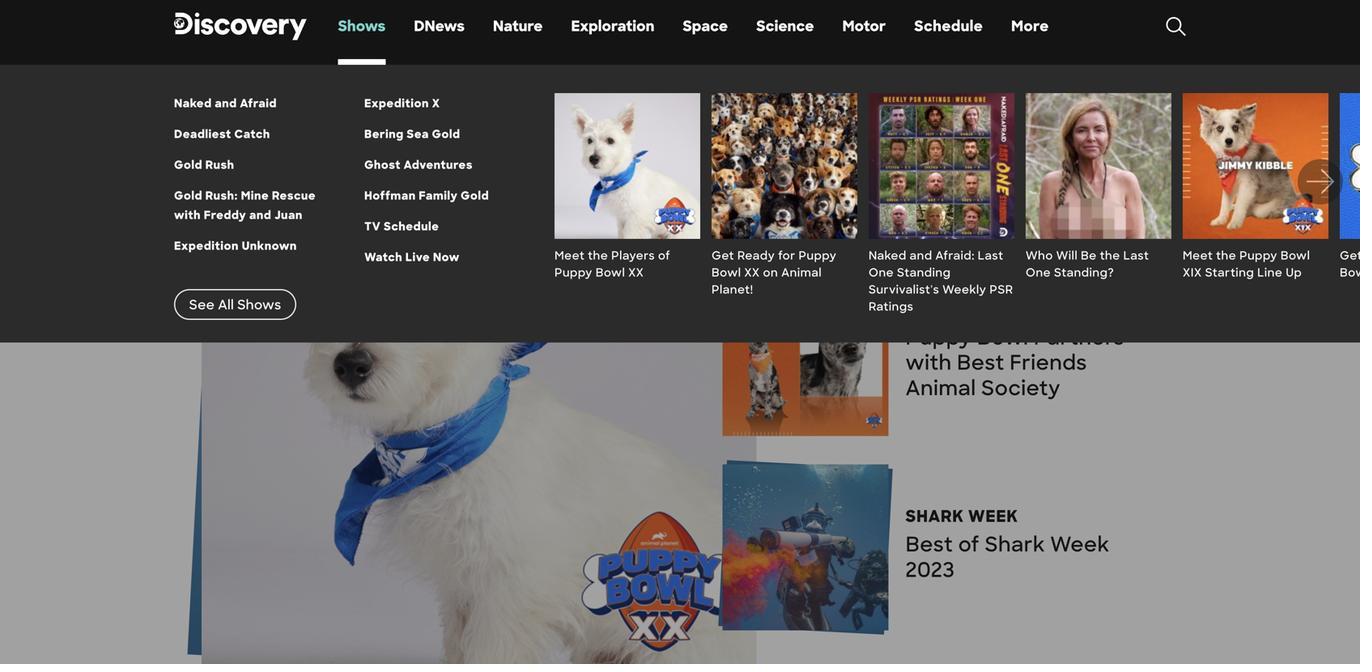 Task type: vqa. For each thing, say whether or not it's contained in the screenshot.
Animal to the bottom
yes



Task type: describe. For each thing, give the bounding box(es) containing it.
get link
[[1340, 93, 1361, 281]]

1 horizontal spatial get ready for puppy bowl xx on animal planet! link
[[906, 130, 1159, 207]]

afraid
[[240, 96, 277, 111]]

science button
[[757, 0, 814, 65]]

meet the puppy bowl xix starting line up link
[[1183, 93, 1329, 281]]

dnews
[[906, 104, 969, 125]]

rush
[[205, 158, 234, 172]]

get ready for puppy bowl xx on animal planet!
[[712, 248, 837, 297]]

xx inside 'get ready for puppy bowl xx on animal planet!'
[[745, 265, 760, 280]]

standing?
[[1054, 265, 1115, 280]]

gold inside gold rush: mine rescue with freddy and juan
[[174, 188, 202, 203]]

freddy
[[204, 208, 246, 223]]

bowl inside meet the puppy bowl xix starting line up
[[1281, 248, 1311, 263]]

x
[[432, 96, 440, 111]]

deadliest
[[174, 127, 231, 142]]

cast headshot image
[[1026, 93, 1172, 239]]

tv schedule link
[[364, 219, 439, 234]]

be
[[1081, 248, 1097, 263]]

who
[[1026, 248, 1054, 263]]

will
[[1057, 248, 1078, 263]]

society
[[982, 375, 1061, 401]]

naked and afraid
[[174, 96, 277, 111]]

week
[[1051, 531, 1110, 558]]

rescue
[[272, 188, 316, 203]]

line
[[1258, 265, 1283, 280]]

0 horizontal spatial shows
[[237, 296, 281, 313]]

2023
[[906, 557, 955, 583]]

expedition x link
[[364, 96, 440, 111]]

who will be the last one standing? link
[[1026, 93, 1172, 281]]

all
[[218, 296, 234, 313]]

naked and afraid: last one standing survivalist's weekly psr ratings link
[[869, 93, 1015, 315]]

space button
[[683, 0, 728, 65]]

animal inside 'get ready for puppy bowl xx on animal planet!'
[[782, 265, 822, 280]]

meet the puppy bowl xix starting line up
[[1183, 248, 1311, 280]]

ratings
[[869, 299, 914, 314]]

standing
[[897, 265, 951, 280]]

rush:
[[205, 188, 238, 203]]

survivalist's
[[869, 282, 940, 297]]

with inside gold rush: mine rescue with freddy and juan
[[174, 208, 201, 223]]

of for players
[[658, 248, 671, 263]]

puppy bowl partners with best friends animal society image
[[723, 270, 889, 436]]

live
[[406, 250, 430, 265]]

friends
[[1010, 350, 1088, 376]]

starting
[[1206, 265, 1255, 280]]

juan
[[274, 208, 303, 223]]

more
[[1012, 16, 1049, 35]]

of for best
[[959, 531, 980, 558]]

gold right family
[[461, 188, 489, 203]]

the for puppy
[[588, 248, 608, 263]]

meet the players of puppy bowl xx
[[555, 248, 671, 280]]

gold rush: mine rescue with freddy and juan link
[[174, 188, 316, 223]]

planet! inside 'get ready for puppy bowl xx on animal planet!'
[[712, 282, 754, 297]]

science
[[757, 16, 814, 35]]

shark
[[985, 531, 1045, 558]]

ready inside 'get ready for puppy bowl xx on animal planet!'
[[738, 248, 775, 263]]

best of shark week 2023 link
[[906, 531, 1159, 583]]

motor
[[843, 16, 886, 35]]

up
[[1286, 265, 1302, 280]]

meet for puppy
[[555, 248, 585, 263]]

see
[[189, 296, 215, 313]]

get ready for puppy bowl xx on animal planet! image
[[723, 75, 889, 241]]

puppy bowl partners with best friends animal society link
[[906, 324, 1159, 401]]

sea
[[407, 127, 429, 142]]

xx for players
[[629, 265, 644, 280]]

1 horizontal spatial shows
[[338, 16, 386, 35]]

expedition for expedition x
[[364, 96, 429, 111]]

bowl inside meet the players of puppy bowl xx
[[596, 265, 625, 280]]

dnews get ready for puppy bowl xx on animal planet!
[[906, 104, 1123, 207]]

the for xix
[[1217, 248, 1237, 263]]

last inside the naked and afraid: last one standing survivalist's weekly psr ratings
[[978, 248, 1004, 263]]

gold left the rush
[[174, 158, 202, 172]]

gold rush link
[[174, 158, 234, 172]]

on inside dnews get ready for puppy bowl xx on animal planet!
[[995, 155, 1022, 181]]

tv schedule
[[364, 219, 439, 234]]

schedule link
[[915, 0, 983, 65]]

shark
[[906, 506, 964, 527]]

puppy inside dnews get ready for puppy bowl xx on animal planet!
[[1057, 130, 1123, 156]]

planet! inside dnews get ready for puppy bowl xx on animal planet!
[[906, 180, 978, 207]]

puppy bowl puppy bowl partners with best friends animal society
[[906, 299, 1125, 401]]

on inside 'get ready for puppy bowl xx on animal planet!'
[[763, 265, 778, 280]]

puppy inside puppy bowl puppy bowl partners with best friends animal society
[[906, 324, 972, 351]]

shark week best of shark week 2023
[[906, 506, 1110, 583]]

expedition x
[[364, 96, 440, 111]]

bering sea gold
[[364, 127, 460, 142]]

partners
[[1034, 324, 1125, 351]]

gold rush
[[174, 158, 234, 172]]

space
[[683, 16, 728, 35]]

best inside "shark week best of shark week 2023"
[[906, 531, 953, 558]]

for inside 'get ready for puppy bowl xx on animal planet!'
[[778, 248, 796, 263]]

family
[[419, 188, 458, 203]]

deadliest catch link
[[174, 127, 270, 142]]

hoffman
[[364, 188, 416, 203]]

puppy
[[906, 299, 963, 320]]

gold right sea
[[432, 127, 460, 142]]

bowl
[[967, 299, 1019, 320]]

open site search input image
[[1167, 16, 1186, 36]]

0 vertical spatial schedule
[[915, 16, 983, 35]]

afraid:
[[936, 248, 975, 263]]

0 horizontal spatial get ready for puppy bowl xx on animal planet! link
[[712, 93, 858, 298]]



Task type: locate. For each thing, give the bounding box(es) containing it.
1 horizontal spatial of
[[959, 531, 980, 558]]

1 one from the left
[[869, 265, 894, 280]]

1 horizontal spatial best
[[957, 350, 1005, 376]]

one inside the naked and afraid: last one standing survivalist's weekly psr ratings
[[869, 265, 894, 280]]

animal for ready
[[1027, 155, 1097, 181]]

ready
[[951, 130, 1016, 156], [738, 248, 775, 263]]

0 horizontal spatial get
[[712, 248, 735, 263]]

animal
[[1027, 155, 1097, 181], [782, 265, 822, 280], [906, 375, 976, 401]]

1 horizontal spatial the
[[1100, 248, 1121, 263]]

players
[[612, 248, 655, 263]]

hoffman family gold
[[364, 188, 489, 203]]

get inside 'get ready for puppy bowl xx on animal planet!'
[[712, 248, 735, 263]]

and inside gold rush: mine rescue with freddy and juan
[[249, 208, 272, 223]]

tv
[[364, 219, 381, 234]]

bowl inside 'get ready for puppy bowl xx on animal planet!'
[[712, 265, 741, 280]]

bowl inside puppy bowl puppy bowl partners with best friends animal society
[[977, 324, 1029, 351]]

1 horizontal spatial last
[[1124, 248, 1150, 263]]

0 vertical spatial on
[[995, 155, 1022, 181]]

ghost adventures
[[364, 158, 473, 172]]

and up deadliest catch
[[215, 96, 237, 111]]

planet!
[[906, 180, 978, 207], [712, 282, 754, 297]]

xx
[[963, 155, 990, 181], [629, 265, 644, 280], [745, 265, 760, 280]]

1 horizontal spatial get
[[906, 130, 945, 156]]

1 horizontal spatial schedule
[[915, 16, 983, 35]]

now
[[433, 250, 460, 265]]

0 horizontal spatial one
[[869, 265, 894, 280]]

and inside the naked and afraid: last one standing survivalist's weekly psr ratings
[[910, 248, 933, 263]]

bering
[[364, 127, 404, 142]]

the right be
[[1100, 248, 1121, 263]]

shows left dnews
[[338, 16, 386, 35]]

get
[[906, 130, 945, 156], [712, 248, 735, 263], [1340, 248, 1361, 280]]

ghost
[[364, 158, 401, 172]]

last inside who will be the last one standing?
[[1124, 248, 1150, 263]]

puppy inside meet the puppy bowl xix starting line up
[[1240, 248, 1278, 263]]

get ready for puppy bowl xx on animal planet! link
[[712, 93, 858, 298], [906, 130, 1159, 207]]

shows button
[[338, 0, 386, 65]]

naked for naked and afraid: last one standing survivalist's weekly psr ratings
[[869, 248, 907, 263]]

0 vertical spatial expedition
[[364, 96, 429, 111]]

0 horizontal spatial and
[[215, 96, 237, 111]]

puppy
[[1057, 130, 1123, 156], [799, 248, 837, 263], [1240, 248, 1278, 263], [555, 265, 593, 280], [906, 324, 972, 351]]

hoffman family gold link
[[364, 188, 489, 203]]

meet
[[555, 248, 585, 263], [1183, 248, 1213, 263]]

2 horizontal spatial the
[[1217, 248, 1237, 263]]

2 horizontal spatial xx
[[963, 155, 990, 181]]

0 horizontal spatial schedule
[[384, 219, 439, 234]]

1 vertical spatial schedule
[[384, 219, 439, 234]]

weekly
[[943, 282, 987, 297]]

catch
[[234, 127, 270, 142]]

the up starting
[[1217, 248, 1237, 263]]

meet the players of puppy bowl xx link
[[555, 93, 701, 281]]

one down "who"
[[1026, 265, 1051, 280]]

animal inside dnews get ready for puppy bowl xx on animal planet!
[[1027, 155, 1097, 181]]

2 one from the left
[[1026, 265, 1051, 280]]

0 horizontal spatial for
[[778, 248, 796, 263]]

1 horizontal spatial planet!
[[906, 180, 978, 207]]

0 horizontal spatial planet!
[[712, 282, 754, 297]]

naked and afraid link
[[174, 96, 277, 111]]

naked up deadliest
[[174, 96, 212, 111]]

and down mine
[[249, 208, 272, 223]]

unknown
[[242, 239, 297, 253]]

of inside meet the players of puppy bowl xx
[[658, 248, 671, 263]]

best inside puppy bowl puppy bowl partners with best friends animal society
[[957, 350, 1005, 376]]

0 vertical spatial planet!
[[906, 180, 978, 207]]

expedition up bering
[[364, 96, 429, 111]]

with down the puppy
[[906, 350, 952, 376]]

0 vertical spatial and
[[215, 96, 237, 111]]

watch
[[364, 250, 403, 265]]

get for get ready for puppy bowl xx on animal planet!
[[712, 248, 735, 263]]

0 horizontal spatial meet
[[555, 248, 585, 263]]

naked inside the naked and afraid: last one standing survivalist's weekly psr ratings
[[869, 248, 907, 263]]

meet for xix
[[1183, 248, 1213, 263]]

1 last from the left
[[978, 248, 1004, 263]]

of inside "shark week best of shark week 2023"
[[959, 531, 980, 558]]

best
[[957, 350, 1005, 376], [906, 531, 953, 558]]

2 the from the left
[[1100, 248, 1121, 263]]

2 horizontal spatial get
[[1340, 248, 1361, 280]]

1 vertical spatial best
[[906, 531, 953, 558]]

last right afraid: at the right of page
[[978, 248, 1004, 263]]

for
[[1022, 130, 1052, 156], [778, 248, 796, 263]]

1 vertical spatial naked
[[869, 248, 907, 263]]

the inside meet the players of puppy bowl xx
[[588, 248, 608, 263]]

1 vertical spatial shows
[[237, 296, 281, 313]]

meet up xix
[[1183, 248, 1213, 263]]

adventures
[[404, 158, 473, 172]]

with
[[174, 208, 201, 223], [906, 350, 952, 376]]

1 the from the left
[[588, 248, 608, 263]]

0 vertical spatial with
[[174, 208, 201, 223]]

1 horizontal spatial one
[[1026, 265, 1051, 280]]

expedition down freddy
[[174, 239, 239, 253]]

the inside meet the puppy bowl xix starting line up
[[1217, 248, 1237, 263]]

of right players
[[658, 248, 671, 263]]

expedition unknown
[[174, 239, 297, 253]]

0 horizontal spatial on
[[763, 265, 778, 280]]

1 horizontal spatial meet
[[1183, 248, 1213, 263]]

animal for puppy
[[906, 375, 976, 401]]

1 horizontal spatial animal
[[906, 375, 976, 401]]

0 horizontal spatial naked
[[174, 96, 212, 111]]

1 horizontal spatial naked
[[869, 248, 907, 263]]

0 vertical spatial ready
[[951, 130, 1016, 156]]

meet inside meet the players of puppy bowl xx
[[555, 248, 585, 263]]

get inside dnews get ready for puppy bowl xx on animal planet!
[[906, 130, 945, 156]]

naked for naked and afraid
[[174, 96, 212, 111]]

0 horizontal spatial last
[[978, 248, 1004, 263]]

best down bowl
[[957, 350, 1005, 376]]

last
[[978, 248, 1004, 263], [1124, 248, 1150, 263]]

xx for ready
[[963, 155, 990, 181]]

shows
[[338, 16, 386, 35], [237, 296, 281, 313]]

xx inside dnews get ready for puppy bowl xx on animal planet!
[[963, 155, 990, 181]]

0 vertical spatial of
[[658, 248, 671, 263]]

1 vertical spatial on
[[763, 265, 778, 280]]

0 horizontal spatial of
[[658, 248, 671, 263]]

and up standing
[[910, 248, 933, 263]]

2 vertical spatial animal
[[906, 375, 976, 401]]

watch live now link
[[364, 250, 460, 265]]

ready inside dnews get ready for puppy bowl xx on animal planet!
[[951, 130, 1016, 156]]

schedule
[[915, 16, 983, 35], [384, 219, 439, 234]]

expedition unknown link
[[174, 239, 297, 253]]

2 horizontal spatial animal
[[1027, 155, 1097, 181]]

nature button
[[493, 0, 543, 65]]

0 vertical spatial best
[[957, 350, 1005, 376]]

the left players
[[588, 248, 608, 263]]

naked and afraid: last one standing survivalist's weekly psr ratings
[[869, 248, 1014, 314]]

dnews
[[414, 16, 465, 35]]

paul de gelder underwater shooting dye image
[[723, 464, 889, 631]]

1 vertical spatial for
[[778, 248, 796, 263]]

meet left players
[[555, 248, 585, 263]]

bering sea gold link
[[364, 127, 460, 142]]

see all shows
[[189, 296, 281, 313]]

see all shows link
[[174, 289, 296, 320]]

ghost adventures link
[[364, 158, 473, 172]]

for inside dnews get ready for puppy bowl xx on animal planet!
[[1022, 130, 1052, 156]]

2 horizontal spatial and
[[910, 248, 933, 263]]

0 vertical spatial animal
[[1027, 155, 1097, 181]]

1 horizontal spatial xx
[[745, 265, 760, 280]]

get for get
[[1340, 248, 1361, 280]]

0 horizontal spatial the
[[588, 248, 608, 263]]

1 meet from the left
[[555, 248, 585, 263]]

one up survivalist's
[[869, 265, 894, 280]]

the inside who will be the last one standing?
[[1100, 248, 1121, 263]]

of down week
[[959, 531, 980, 558]]

animal inside puppy bowl puppy bowl partners with best friends animal society
[[906, 375, 976, 401]]

1 vertical spatial ready
[[738, 248, 775, 263]]

3 the from the left
[[1217, 248, 1237, 263]]

last right be
[[1124, 248, 1150, 263]]

exploration
[[571, 16, 655, 35]]

0 horizontal spatial best
[[906, 531, 953, 558]]

with inside puppy bowl puppy bowl partners with best friends animal society
[[906, 350, 952, 376]]

who will be the last one standing?
[[1026, 248, 1150, 280]]

expedition for expedition unknown
[[174, 239, 239, 253]]

0 vertical spatial naked
[[174, 96, 212, 111]]

0 horizontal spatial animal
[[782, 265, 822, 280]]

puppy inside 'get ready for puppy bowl xx on animal planet!'
[[799, 248, 837, 263]]

0 horizontal spatial with
[[174, 208, 201, 223]]

one inside who will be the last one standing?
[[1026, 265, 1051, 280]]

1 horizontal spatial and
[[249, 208, 272, 223]]

deadliest catch
[[174, 127, 270, 142]]

xx inside meet the players of puppy bowl xx
[[629, 265, 644, 280]]

1 horizontal spatial with
[[906, 350, 952, 376]]

watch live now
[[364, 250, 460, 265]]

0 horizontal spatial expedition
[[174, 239, 239, 253]]

xix
[[1183, 265, 1202, 280]]

1 vertical spatial planet!
[[712, 282, 754, 297]]

and for naked and afraid: last one standing survivalist's weekly psr ratings
[[910, 248, 933, 263]]

dnews button
[[414, 0, 465, 65]]

2 last from the left
[[1124, 248, 1150, 263]]

gold rush: mine rescue with freddy and juan
[[174, 188, 316, 223]]

1 vertical spatial with
[[906, 350, 952, 376]]

2 vertical spatial and
[[910, 248, 933, 263]]

on
[[995, 155, 1022, 181], [763, 265, 778, 280]]

puppy inside meet the players of puppy bowl xx
[[555, 265, 593, 280]]

gold left rush:
[[174, 188, 202, 203]]

with left freddy
[[174, 208, 201, 223]]

1 horizontal spatial expedition
[[364, 96, 429, 111]]

and for naked and afraid
[[215, 96, 237, 111]]

2 meet from the left
[[1183, 248, 1213, 263]]

mine
[[241, 188, 269, 203]]

1 vertical spatial of
[[959, 531, 980, 558]]

nature
[[493, 16, 543, 35]]

1 vertical spatial animal
[[782, 265, 822, 280]]

0 horizontal spatial ready
[[738, 248, 775, 263]]

0 horizontal spatial xx
[[629, 265, 644, 280]]

exploration button
[[571, 0, 655, 65]]

1 horizontal spatial ready
[[951, 130, 1016, 156]]

1 vertical spatial and
[[249, 208, 272, 223]]

one
[[869, 265, 894, 280], [1026, 265, 1051, 280]]

week
[[968, 506, 1018, 527]]

1 vertical spatial expedition
[[174, 239, 239, 253]]

1 horizontal spatial on
[[995, 155, 1022, 181]]

0 vertical spatial for
[[1022, 130, 1052, 156]]

best down shark
[[906, 531, 953, 558]]

the
[[588, 248, 608, 263], [1100, 248, 1121, 263], [1217, 248, 1237, 263]]

shows right all
[[237, 296, 281, 313]]

naked up survivalist's
[[869, 248, 907, 263]]

bowl inside dnews get ready for puppy bowl xx on animal planet!
[[906, 155, 957, 181]]

psr
[[990, 282, 1014, 297]]

1 horizontal spatial for
[[1022, 130, 1052, 156]]

0 vertical spatial shows
[[338, 16, 386, 35]]

meet the players of puppy bowl xx image
[[202, 114, 757, 664]]

of
[[658, 248, 671, 263], [959, 531, 980, 558]]

motor button
[[843, 0, 886, 65]]

meet inside meet the puppy bowl xix starting line up
[[1183, 248, 1213, 263]]



